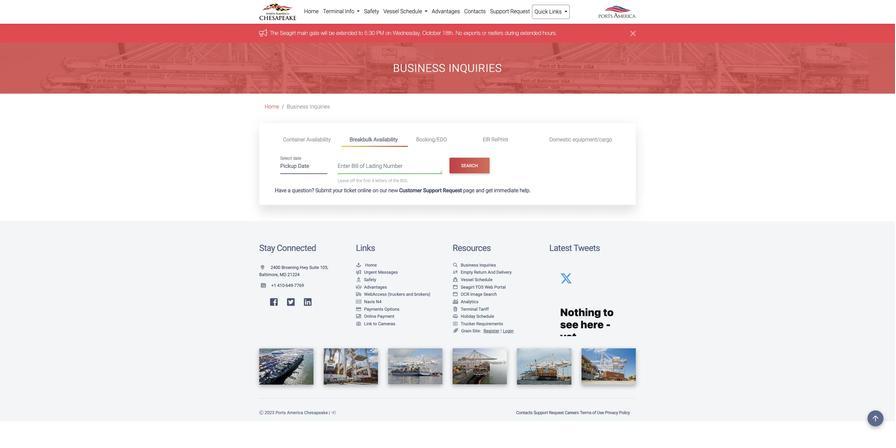 Task type: describe. For each thing, give the bounding box(es) containing it.
breakbulk availability link
[[342, 134, 408, 147]]

anchor image
[[356, 263, 361, 268]]

bill
[[352, 163, 359, 169]]

broening
[[282, 265, 299, 270]]

payments options link
[[356, 307, 400, 312]]

ports
[[276, 410, 286, 415]]

will
[[321, 30, 328, 36]]

use
[[597, 410, 604, 415]]

availability for breakbulk availability
[[374, 136, 398, 143]]

help.
[[520, 187, 531, 194]]

empty return and delivery link
[[453, 270, 512, 275]]

search image
[[453, 263, 458, 268]]

1 vertical spatial contacts link
[[516, 407, 533, 419]]

0 vertical spatial home
[[304, 8, 319, 15]]

1 vertical spatial business
[[287, 104, 308, 110]]

0 vertical spatial vessel schedule link
[[381, 5, 430, 18]]

map marker alt image
[[261, 266, 270, 270]]

2 horizontal spatial home
[[365, 263, 377, 268]]

hwy
[[300, 265, 308, 270]]

new
[[388, 187, 398, 194]]

hours.
[[543, 30, 557, 36]]

sign in image
[[331, 411, 335, 415]]

facebook square image
[[270, 298, 278, 307]]

container storage image
[[356, 300, 361, 304]]

portal
[[494, 285, 506, 290]]

1 horizontal spatial support
[[490, 8, 509, 15]]

cameras
[[378, 321, 395, 326]]

enter bill of lading number
[[338, 163, 403, 169]]

2400 broening hwy suite 105, baltimore, md 21224 link
[[259, 265, 328, 277]]

contacts for contacts
[[464, 8, 486, 15]]

booking/edo
[[416, 136, 447, 143]]

our
[[380, 187, 387, 194]]

first
[[363, 178, 371, 183]]

tweets
[[574, 243, 600, 253]]

hand receiving image
[[356, 285, 361, 290]]

1 vertical spatial home link
[[265, 104, 279, 110]]

link to cameras
[[364, 321, 395, 326]]

brokers)
[[415, 292, 431, 297]]

eir reprint link
[[475, 134, 541, 146]]

ship image
[[453, 278, 458, 282]]

terms of use link
[[580, 407, 605, 419]]

enter
[[338, 163, 350, 169]]

return
[[474, 270, 487, 275]]

2400
[[271, 265, 281, 270]]

1 safety from the top
[[364, 8, 379, 15]]

the
[[270, 30, 279, 36]]

browser image
[[453, 285, 458, 290]]

contacts support request careers terms of use privacy policy
[[516, 410, 630, 415]]

webaccess (truckers and brokers) link
[[356, 292, 431, 297]]

terminal info link
[[321, 5, 362, 18]]

terminal tariff
[[461, 307, 489, 312]]

connected
[[277, 243, 316, 253]]

0 horizontal spatial advantages
[[364, 285, 387, 290]]

chesapeake
[[304, 410, 328, 415]]

2 the from the left
[[393, 178, 399, 183]]

wednesday,
[[393, 30, 421, 36]]

1 horizontal spatial and
[[476, 187, 484, 194]]

terms
[[580, 410, 592, 415]]

7769
[[294, 283, 304, 288]]

the seagirt main gate will be extended to 5:30 pm on wednesday, october 18th.  no exports or reefers during extended hours.
[[270, 30, 557, 36]]

navis
[[364, 299, 375, 304]]

+1
[[271, 283, 276, 288]]

Select date text field
[[280, 161, 328, 174]]

privacy
[[605, 410, 618, 415]]

baltimore,
[[259, 272, 279, 277]]

reprint
[[492, 136, 508, 143]]

no
[[456, 30, 463, 36]]

649-
[[286, 283, 294, 288]]

latest tweets
[[549, 243, 600, 253]]

1 vertical spatial inquiries
[[310, 104, 330, 110]]

online payment
[[364, 314, 394, 319]]

1 horizontal spatial vessel schedule
[[461, 277, 493, 282]]

0 vertical spatial inquiries
[[449, 62, 502, 75]]

phone office image
[[261, 284, 271, 288]]

1 vertical spatial business inquiries
[[287, 104, 330, 110]]

urgent messages link
[[356, 270, 398, 275]]

quick links link
[[532, 5, 570, 19]]

terminal tariff link
[[453, 307, 489, 312]]

exports
[[464, 30, 481, 36]]

careers link
[[564, 407, 580, 419]]

privacy policy link
[[605, 407, 631, 419]]

0 vertical spatial support request link
[[488, 5, 532, 18]]

trucker requirements link
[[453, 321, 503, 326]]

domestic
[[549, 136, 571, 143]]

during
[[505, 30, 519, 36]]

leave
[[338, 178, 349, 183]]

2 horizontal spatial business
[[461, 263, 478, 268]]

immediate
[[494, 187, 519, 194]]

go to top image
[[868, 411, 884, 427]]

file invoice image
[[453, 307, 458, 312]]

copyright image
[[259, 411, 264, 415]]

web
[[485, 285, 493, 290]]

customer
[[399, 187, 422, 194]]

support request
[[490, 8, 530, 15]]

off
[[350, 178, 355, 183]]

have
[[275, 187, 287, 194]]

close image
[[631, 29, 636, 37]]

urgent messages
[[364, 270, 398, 275]]

holiday schedule
[[461, 314, 494, 319]]

+1 410-649-7769 link
[[259, 283, 304, 288]]

0 horizontal spatial |
[[329, 410, 330, 415]]

the seagirt main gate will be extended to 5:30 pm on wednesday, october 18th.  no exports or reefers during extended hours. alert
[[0, 24, 895, 43]]

pm
[[377, 30, 384, 36]]

ocr
[[461, 292, 469, 297]]

2 vertical spatial business inquiries
[[461, 263, 496, 268]]

ticket
[[344, 187, 356, 194]]

latest
[[549, 243, 572, 253]]

list alt image
[[453, 322, 458, 326]]

options
[[385, 307, 400, 312]]

0 vertical spatial request
[[511, 8, 530, 15]]

container
[[283, 136, 305, 143]]

4
[[372, 178, 374, 183]]

the seagirt main gate will be extended to 5:30 pm on wednesday, october 18th.  no exports or reefers during extended hours. link
[[270, 30, 557, 36]]

quick links
[[535, 8, 563, 15]]

home link for terminal info link in the top of the page
[[302, 5, 321, 18]]

search inside button
[[461, 163, 478, 168]]

analytics image
[[453, 300, 458, 304]]



Task type: vqa. For each thing, say whether or not it's contained in the screenshot.
#6's Click to watch
no



Task type: locate. For each thing, give the bounding box(es) containing it.
0 horizontal spatial to
[[359, 30, 363, 36]]

booking/edo link
[[408, 134, 475, 146]]

of left use
[[593, 410, 596, 415]]

availability right breakbulk
[[374, 136, 398, 143]]

empty return and delivery
[[461, 270, 512, 275]]

links
[[549, 8, 562, 15], [356, 243, 375, 253]]

on inside alert
[[386, 30, 392, 36]]

link
[[364, 321, 372, 326]]

of right bill
[[360, 163, 365, 169]]

safety down urgent on the left of the page
[[364, 277, 376, 282]]

site:
[[473, 329, 481, 334]]

2023
[[265, 410, 274, 415]]

suite
[[309, 265, 319, 270]]

0 vertical spatial |
[[501, 328, 502, 334]]

extended right during
[[521, 30, 542, 36]]

schedule up seagirt tos web portal
[[475, 277, 493, 282]]

0 horizontal spatial availability
[[306, 136, 331, 143]]

safety link down urgent on the left of the page
[[356, 277, 376, 282]]

credit card image
[[356, 307, 361, 312]]

0 vertical spatial search
[[461, 163, 478, 168]]

|
[[501, 328, 502, 334], [329, 410, 330, 415]]

holiday schedule link
[[453, 314, 494, 319]]

vessel schedule inside "vessel schedule" link
[[384, 8, 424, 15]]

2 vertical spatial inquiries
[[480, 263, 496, 268]]

1 horizontal spatial to
[[373, 321, 377, 326]]

vessel up pm
[[384, 8, 399, 15]]

home link for urgent messages "link"
[[356, 263, 377, 268]]

0 horizontal spatial the
[[356, 178, 362, 183]]

twitter square image
[[287, 298, 295, 307]]

search button
[[450, 158, 490, 174]]

1 vertical spatial home
[[265, 104, 279, 110]]

customer support request link
[[399, 187, 462, 194]]

2 vertical spatial home link
[[356, 263, 377, 268]]

1 vertical spatial and
[[406, 292, 413, 297]]

linkedin image
[[304, 298, 312, 307]]

safety link for urgent messages "link"
[[356, 277, 376, 282]]

safety link
[[362, 5, 381, 18], [356, 277, 376, 282]]

support request link left careers
[[533, 407, 564, 419]]

trucker requirements
[[461, 321, 503, 326]]

0 vertical spatial safety link
[[362, 5, 381, 18]]

seagirt inside alert
[[280, 30, 296, 36]]

to inside the seagirt main gate will be extended to 5:30 pm on wednesday, october 18th.  no exports or reefers during extended hours. alert
[[359, 30, 363, 36]]

schedule for ship icon on the bottom of the page
[[475, 277, 493, 282]]

1 vertical spatial |
[[329, 410, 330, 415]]

1 vertical spatial support
[[423, 187, 442, 194]]

support request link up during
[[488, 5, 532, 18]]

and left brokers)
[[406, 292, 413, 297]]

1 horizontal spatial home
[[304, 8, 319, 15]]

support right the customer
[[423, 187, 442, 194]]

seagirt up ocr
[[461, 285, 475, 290]]

request left page
[[443, 187, 462, 194]]

number
[[383, 163, 403, 169]]

info
[[345, 8, 354, 15]]

0 vertical spatial contacts link
[[462, 5, 488, 18]]

login link
[[503, 329, 514, 334]]

advantages link
[[430, 5, 462, 18], [356, 285, 387, 290]]

advantages link up the webaccess
[[356, 285, 387, 290]]

safety link for terminal info link in the top of the page
[[362, 5, 381, 18]]

0 vertical spatial business inquiries
[[393, 62, 502, 75]]

0 vertical spatial contacts
[[464, 8, 486, 15]]

2 horizontal spatial support
[[534, 410, 548, 415]]

contacts for contacts support request careers terms of use privacy policy
[[516, 410, 533, 415]]

0 horizontal spatial vessel schedule link
[[381, 5, 430, 18]]

terminal for terminal tariff
[[461, 307, 478, 312]]

1 extended from the left
[[336, 30, 357, 36]]

select
[[280, 156, 292, 161]]

and left get
[[476, 187, 484, 194]]

0 vertical spatial schedule
[[400, 8, 422, 15]]

credit card front image
[[356, 315, 361, 319]]

safety link up "5:30"
[[362, 5, 381, 18]]

schedule down tariff
[[476, 314, 494, 319]]

grain site: register | login
[[461, 328, 514, 334]]

0 vertical spatial advantages link
[[430, 5, 462, 18]]

1 horizontal spatial the
[[393, 178, 399, 183]]

1 horizontal spatial on
[[386, 30, 392, 36]]

2 safety from the top
[[364, 277, 376, 282]]

payments
[[364, 307, 383, 312]]

1 horizontal spatial of
[[388, 178, 392, 183]]

breakbulk
[[350, 136, 372, 143]]

1 horizontal spatial contacts
[[516, 410, 533, 415]]

advantages up 18th.
[[432, 8, 460, 15]]

have a question? submit your ticket online on our new customer support request page and get immediate help.
[[275, 187, 531, 194]]

2 horizontal spatial home link
[[356, 263, 377, 268]]

2 horizontal spatial of
[[593, 410, 596, 415]]

online payment link
[[356, 314, 394, 319]]

2 vertical spatial business
[[461, 263, 478, 268]]

stay connected
[[259, 243, 316, 253]]

Enter Bill of Lading Number text field
[[338, 162, 443, 174]]

0 vertical spatial safety
[[364, 8, 379, 15]]

1 horizontal spatial search
[[484, 292, 497, 297]]

terminal left info
[[323, 8, 344, 15]]

bullhorn image
[[356, 271, 361, 275]]

user hard hat image
[[356, 278, 361, 282]]

1 vertical spatial on
[[373, 187, 378, 194]]

0 vertical spatial vessel
[[384, 8, 399, 15]]

2 extended from the left
[[521, 30, 542, 36]]

home link
[[302, 5, 321, 18], [265, 104, 279, 110], [356, 263, 377, 268]]

terminal for terminal info
[[323, 8, 344, 15]]

1 vertical spatial request
[[443, 187, 462, 194]]

1 horizontal spatial vessel schedule link
[[453, 277, 493, 282]]

1 vertical spatial schedule
[[475, 277, 493, 282]]

ocr image search
[[461, 292, 497, 297]]

2 horizontal spatial request
[[549, 410, 564, 415]]

(truckers
[[388, 292, 405, 297]]

5:30
[[365, 30, 375, 36]]

careers
[[565, 410, 579, 415]]

0 horizontal spatial search
[[461, 163, 478, 168]]

1 horizontal spatial terminal
[[461, 307, 478, 312]]

and
[[476, 187, 484, 194], [406, 292, 413, 297]]

2 vertical spatial of
[[593, 410, 596, 415]]

or
[[482, 30, 487, 36]]

1 horizontal spatial |
[[501, 328, 502, 334]]

search down web
[[484, 292, 497, 297]]

equipment/cargo
[[573, 136, 612, 143]]

0 horizontal spatial and
[[406, 292, 413, 297]]

register link
[[482, 329, 500, 334]]

safety
[[364, 8, 379, 15], [364, 277, 376, 282]]

0 horizontal spatial support request link
[[488, 5, 532, 18]]

gate
[[310, 30, 320, 36]]

safety up "5:30"
[[364, 8, 379, 15]]

0 vertical spatial support
[[490, 8, 509, 15]]

requirements
[[476, 321, 503, 326]]

holiday
[[461, 314, 475, 319]]

browser image
[[453, 293, 458, 297]]

1 vertical spatial links
[[356, 243, 375, 253]]

the
[[356, 178, 362, 183], [393, 178, 399, 183]]

to
[[359, 30, 363, 36], [373, 321, 377, 326]]

seagirt tos web portal
[[461, 285, 506, 290]]

2 vertical spatial home
[[365, 263, 377, 268]]

of
[[360, 163, 365, 169], [388, 178, 392, 183], [593, 410, 596, 415]]

page
[[463, 187, 475, 194]]

home
[[304, 8, 319, 15], [265, 104, 279, 110], [365, 263, 377, 268]]

tariff
[[479, 307, 489, 312]]

| left "login" link
[[501, 328, 502, 334]]

domestic equipment/cargo
[[549, 136, 612, 143]]

0 horizontal spatial request
[[443, 187, 462, 194]]

search up page
[[461, 163, 478, 168]]

0 vertical spatial seagirt
[[280, 30, 296, 36]]

1 horizontal spatial seagirt
[[461, 285, 475, 290]]

links up anchor image
[[356, 243, 375, 253]]

seagirt
[[280, 30, 296, 36], [461, 285, 475, 290]]

0 vertical spatial business
[[393, 62, 446, 75]]

0 vertical spatial advantages
[[432, 8, 460, 15]]

1 vertical spatial safety link
[[356, 277, 376, 282]]

0 horizontal spatial of
[[360, 163, 365, 169]]

0 horizontal spatial advantages link
[[356, 285, 387, 290]]

tos
[[476, 285, 484, 290]]

410-
[[277, 283, 286, 288]]

container availability link
[[275, 134, 342, 146]]

2 availability from the left
[[374, 136, 398, 143]]

schedule up the seagirt main gate will be extended to 5:30 pm on wednesday, october 18th.  no exports or reefers during extended hours. link
[[400, 8, 422, 15]]

to left "5:30"
[[359, 30, 363, 36]]

trucker
[[461, 321, 475, 326]]

link to cameras link
[[356, 321, 395, 326]]

0 horizontal spatial business
[[287, 104, 308, 110]]

0 horizontal spatial links
[[356, 243, 375, 253]]

1 horizontal spatial contacts link
[[516, 407, 533, 419]]

1 vertical spatial advantages
[[364, 285, 387, 290]]

md
[[280, 272, 286, 277]]

the left bol
[[393, 178, 399, 183]]

1 horizontal spatial vessel
[[461, 277, 474, 282]]

bullhorn image
[[259, 29, 270, 37]]

vessel
[[384, 8, 399, 15], [461, 277, 474, 282]]

105,
[[320, 265, 328, 270]]

2 vertical spatial request
[[549, 410, 564, 415]]

lading
[[366, 163, 382, 169]]

2 vertical spatial schedule
[[476, 314, 494, 319]]

1 horizontal spatial links
[[549, 8, 562, 15]]

1 horizontal spatial business
[[393, 62, 446, 75]]

0 horizontal spatial home
[[265, 104, 279, 110]]

reefers
[[488, 30, 504, 36]]

0 horizontal spatial extended
[[336, 30, 357, 36]]

schedule
[[400, 8, 422, 15], [475, 277, 493, 282], [476, 314, 494, 319]]

1 vertical spatial of
[[388, 178, 392, 183]]

vessel schedule link down "empty"
[[453, 277, 493, 282]]

exchange image
[[453, 271, 458, 275]]

1 vertical spatial vessel
[[461, 277, 474, 282]]

availability right container
[[306, 136, 331, 143]]

request left quick
[[511, 8, 530, 15]]

on right pm
[[386, 30, 392, 36]]

0 horizontal spatial support
[[423, 187, 442, 194]]

0 vertical spatial and
[[476, 187, 484, 194]]

submit
[[315, 187, 332, 194]]

wheat image
[[453, 329, 459, 334]]

seagirt tos web portal link
[[453, 285, 506, 290]]

0 vertical spatial home link
[[302, 5, 321, 18]]

availability for container availability
[[306, 136, 331, 143]]

1 horizontal spatial availability
[[374, 136, 398, 143]]

1 horizontal spatial advantages link
[[430, 5, 462, 18]]

delivery
[[497, 270, 512, 275]]

0 vertical spatial terminal
[[323, 8, 344, 15]]

0 vertical spatial on
[[386, 30, 392, 36]]

vessel schedule link up wednesday,
[[381, 5, 430, 18]]

webaccess (truckers and brokers)
[[364, 292, 431, 297]]

+1 410-649-7769
[[271, 283, 304, 288]]

vessel schedule up wednesday,
[[384, 8, 424, 15]]

1 vertical spatial safety
[[364, 277, 376, 282]]

date
[[293, 156, 301, 161]]

extended right 'be'
[[336, 30, 357, 36]]

vessel schedule up seagirt tos web portal link
[[461, 277, 493, 282]]

support left careers
[[534, 410, 548, 415]]

support up reefers
[[490, 8, 509, 15]]

schedule for bells image
[[476, 314, 494, 319]]

truck container image
[[356, 293, 361, 297]]

bells image
[[453, 315, 458, 319]]

1 vertical spatial vessel schedule
[[461, 277, 493, 282]]

0 vertical spatial to
[[359, 30, 363, 36]]

on left our
[[373, 187, 378, 194]]

1 horizontal spatial support request link
[[533, 407, 564, 419]]

1 horizontal spatial advantages
[[432, 8, 460, 15]]

0 horizontal spatial home link
[[265, 104, 279, 110]]

advantages up the webaccess
[[364, 285, 387, 290]]

inquiries
[[449, 62, 502, 75], [310, 104, 330, 110], [480, 263, 496, 268]]

1 vertical spatial seagirt
[[461, 285, 475, 290]]

| left sign in icon
[[329, 410, 330, 415]]

links right quick
[[549, 8, 562, 15]]

request left careers
[[549, 410, 564, 415]]

letters
[[375, 178, 387, 183]]

1 vertical spatial advantages link
[[356, 285, 387, 290]]

terminal down analytics
[[461, 307, 478, 312]]

0 horizontal spatial seagirt
[[280, 30, 296, 36]]

1 horizontal spatial request
[[511, 8, 530, 15]]

eir
[[483, 136, 490, 143]]

2 vertical spatial support
[[534, 410, 548, 415]]

1 availability from the left
[[306, 136, 331, 143]]

advantages link up 18th.
[[430, 5, 462, 18]]

seagirt right the
[[280, 30, 296, 36]]

to right link
[[373, 321, 377, 326]]

1 vertical spatial to
[[373, 321, 377, 326]]

1 the from the left
[[356, 178, 362, 183]]

and
[[488, 270, 496, 275]]

the right off
[[356, 178, 362, 183]]

1 vertical spatial terminal
[[461, 307, 478, 312]]

0 vertical spatial links
[[549, 8, 562, 15]]

analytics
[[461, 299, 479, 304]]

0 horizontal spatial vessel
[[384, 8, 399, 15]]

vessel down "empty"
[[461, 277, 474, 282]]

of right letters
[[388, 178, 392, 183]]

0 horizontal spatial terminal
[[323, 8, 344, 15]]

camera image
[[356, 322, 361, 326]]

a
[[288, 187, 291, 194]]



